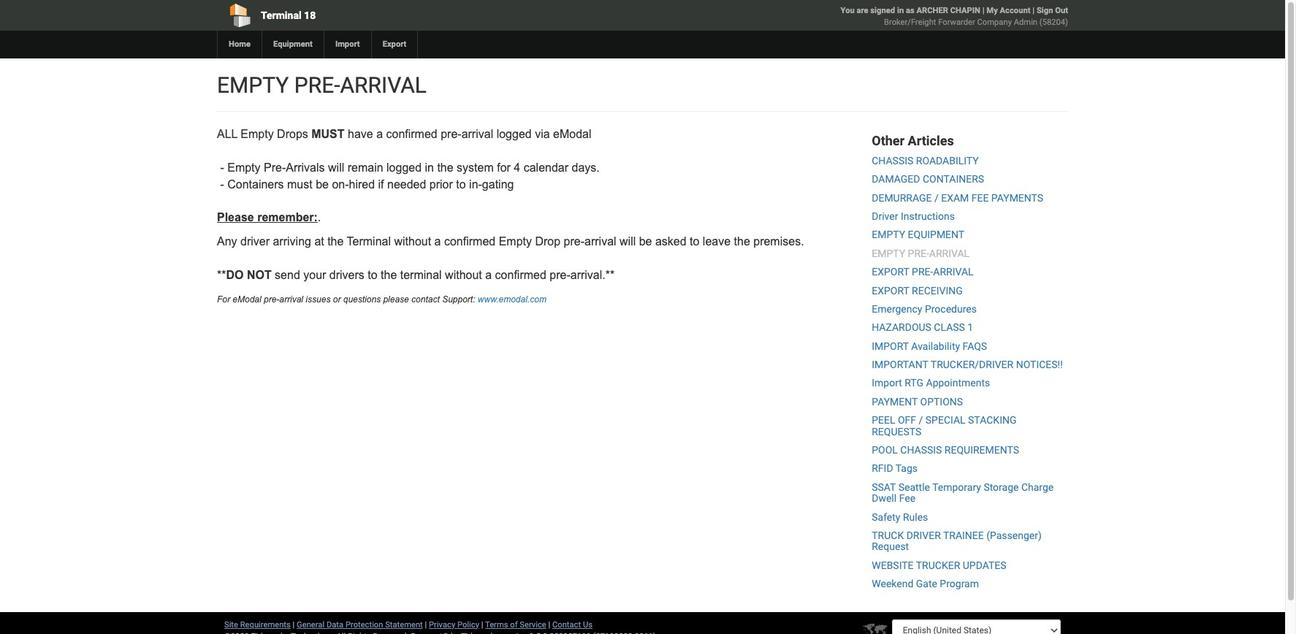 Task type: describe. For each thing, give the bounding box(es) containing it.
the right at
[[328, 235, 344, 248]]

the right "leave"
[[734, 235, 751, 248]]

exam
[[942, 192, 969, 204]]

import availability faqs link
[[872, 340, 988, 352]]

demurrage
[[872, 192, 932, 204]]

0 vertical spatial arrival
[[462, 128, 494, 140]]

0 horizontal spatial without
[[394, 235, 431, 248]]

or
[[333, 294, 341, 304]]

dwell
[[872, 493, 897, 504]]

forwarder
[[939, 18, 976, 27]]

privacy policy link
[[429, 620, 479, 630]]

pool
[[872, 444, 898, 456]]

via
[[535, 128, 550, 140]]

temporary
[[933, 482, 982, 493]]

my
[[987, 6, 998, 15]]

damaged
[[872, 173, 921, 185]]

1 horizontal spatial /
[[935, 192, 939, 204]]

1 vertical spatial pre-
[[908, 248, 930, 259]]

send
[[275, 269, 300, 281]]

truck
[[872, 530, 904, 542]]

appointments
[[926, 378, 991, 389]]

fee
[[899, 493, 916, 504]]

equipment
[[273, 39, 313, 49]]

chapin
[[951, 6, 981, 15]]

as
[[906, 6, 915, 15]]

pool chassis requirements link
[[872, 444, 1020, 456]]

calendar
[[524, 161, 569, 174]]

1 vertical spatial /
[[919, 415, 923, 426]]

drop
[[535, 235, 561, 248]]

export
[[383, 39, 407, 49]]

driver
[[872, 210, 899, 222]]

pre- down not
[[264, 294, 279, 304]]

terminal 18 link
[[217, 0, 559, 31]]

emergency procedures link
[[872, 303, 977, 315]]

2 vertical spatial empty
[[872, 248, 906, 259]]

any
[[217, 235, 237, 248]]

your
[[304, 269, 326, 281]]

ssat seattle temporary storage charge dwell fee link
[[872, 482, 1054, 504]]

1 vertical spatial confirmed
[[444, 235, 496, 248]]

storage
[[984, 482, 1019, 493]]

questions
[[343, 294, 381, 304]]

1 vertical spatial emodal
[[233, 294, 261, 304]]

on-
[[332, 178, 349, 190]]

1
[[968, 322, 974, 334]]

us
[[583, 620, 593, 630]]

driver
[[240, 235, 270, 248]]

1 horizontal spatial will
[[620, 235, 636, 248]]

general data protection statement link
[[297, 620, 423, 630]]

1 vertical spatial chassis
[[901, 444, 942, 456]]

issues
[[306, 294, 331, 304]]

emergency
[[872, 303, 923, 315]]

(58204)
[[1040, 18, 1069, 27]]

0 vertical spatial pre-
[[294, 72, 340, 98]]

1 vertical spatial arrival
[[585, 235, 617, 248]]

driver
[[907, 530, 941, 542]]

all
[[217, 128, 237, 140]]

if
[[378, 178, 384, 190]]

1 horizontal spatial logged
[[497, 128, 532, 140]]

prior
[[430, 178, 453, 190]]

www.emodal.com link
[[478, 294, 547, 304]]

you are signed in as archer chapin | my account | sign out broker/freight forwarder company admin (58204)
[[841, 6, 1069, 27]]

system
[[457, 161, 494, 174]]

receiving
[[912, 285, 963, 296]]

logged inside - empty pre-arrivals will remain logged in the system for 4 calendar days. - containers must be on-hired if needed prior to in-gating
[[387, 161, 422, 174]]

demurrage / exam fee payments link
[[872, 192, 1044, 204]]

0 horizontal spatial terminal
[[261, 10, 302, 21]]

contact us link
[[553, 620, 593, 630]]

requests
[[872, 426, 922, 438]]

must
[[312, 128, 345, 140]]

2 - from the top
[[220, 178, 224, 190]]

containers
[[227, 178, 284, 190]]

home link
[[217, 31, 262, 58]]

signed
[[871, 6, 895, 15]]

export pre-arrival link
[[872, 266, 974, 278]]

trainee
[[944, 530, 984, 542]]

2 vertical spatial arrival
[[279, 294, 303, 304]]

pre- up system at the left
[[441, 128, 462, 140]]

site requirements link
[[224, 620, 291, 630]]

1 vertical spatial be
[[639, 235, 652, 248]]

drivers
[[330, 269, 365, 281]]

hired
[[349, 178, 375, 190]]

0 horizontal spatial to
[[368, 269, 378, 281]]

for
[[497, 161, 511, 174]]

archer
[[917, 6, 949, 15]]

the up 'for emodal pre-arrival issues or questions please contact support: www.emodal.com' at left top
[[381, 269, 397, 281]]

please
[[383, 294, 409, 304]]

days.
[[572, 161, 600, 174]]

2 vertical spatial empty
[[499, 235, 532, 248]]

gate
[[916, 578, 938, 590]]

sign out link
[[1037, 6, 1069, 15]]

updates
[[963, 560, 1007, 571]]

other articles chassis roadability damaged containers demurrage / exam fee payments driver instructions empty equipment empty pre-arrival export pre-arrival export receiving emergency procedures hazardous class 1 import availability faqs important trucker/driver notices!! import rtg appointments payment options peel off / special stacking requests pool chassis requirements rfid tags ssat seattle temporary storage charge dwell fee safety rules truck driver trainee (passenger) request website trucker updates weekend gate program
[[872, 133, 1063, 590]]

trucker/driver
[[931, 359, 1014, 371]]

procedures
[[925, 303, 977, 315]]

admin
[[1014, 18, 1038, 27]]

trucker
[[916, 560, 961, 571]]

data
[[327, 620, 344, 630]]

0 vertical spatial chassis
[[872, 155, 914, 167]]

export link
[[371, 31, 418, 58]]

1 vertical spatial empty
[[872, 229, 906, 241]]



Task type: locate. For each thing, give the bounding box(es) containing it.
without up support:
[[445, 269, 482, 281]]

import up payment
[[872, 378, 903, 389]]

off
[[898, 415, 917, 426]]

1 horizontal spatial terminal
[[347, 235, 391, 248]]

2 vertical spatial pre-
[[912, 266, 934, 278]]

arrival down export link
[[340, 72, 427, 98]]

be inside - empty pre-arrivals will remain logged in the system for 4 calendar days. - containers must be on-hired if needed prior to in-gating
[[316, 178, 329, 190]]

in left as
[[898, 6, 904, 15]]

needed
[[387, 178, 426, 190]]

empty inside - empty pre-arrivals will remain logged in the system for 4 calendar days. - containers must be on-hired if needed prior to in-gating
[[227, 161, 261, 174]]

arriving
[[273, 235, 311, 248]]

leave
[[703, 235, 731, 248]]

ssat
[[872, 482, 896, 493]]

1 vertical spatial import
[[872, 378, 903, 389]]

export up export receiving link
[[872, 266, 910, 278]]

0 vertical spatial -
[[220, 161, 224, 174]]

asked
[[656, 235, 687, 248]]

2 horizontal spatial a
[[486, 269, 492, 281]]

please
[[217, 211, 254, 224]]

2 vertical spatial confirmed
[[495, 269, 547, 281]]

will up 'on-'
[[328, 161, 344, 174]]

empty
[[217, 72, 289, 98], [872, 229, 906, 241], [872, 248, 906, 259]]

1 horizontal spatial be
[[639, 235, 652, 248]]

will inside - empty pre-arrivals will remain logged in the system for 4 calendar days. - containers must be on-hired if needed prior to in-gating
[[328, 161, 344, 174]]

empty pre-arrival
[[217, 72, 427, 98]]

0 horizontal spatial logged
[[387, 161, 422, 174]]

a up the terminal
[[435, 235, 441, 248]]

logged
[[497, 128, 532, 140], [387, 161, 422, 174]]

0 vertical spatial terminal
[[261, 10, 302, 21]]

0 horizontal spatial emodal
[[233, 294, 261, 304]]

sign
[[1037, 6, 1054, 15]]

0 vertical spatial a
[[377, 128, 383, 140]]

1 horizontal spatial to
[[456, 178, 466, 190]]

fee
[[972, 192, 989, 204]]

pre- right the drop
[[564, 235, 585, 248]]

1 vertical spatial logged
[[387, 161, 422, 174]]

a right have on the top left
[[377, 128, 383, 140]]

pre- down equipment link
[[294, 72, 340, 98]]

| left sign
[[1033, 6, 1035, 15]]

empty left the drop
[[499, 235, 532, 248]]

0 horizontal spatial arrival
[[279, 294, 303, 304]]

to left "leave"
[[690, 235, 700, 248]]

in
[[898, 6, 904, 15], [425, 161, 434, 174]]

pre- down empty equipment link
[[908, 248, 930, 259]]

0 vertical spatial export
[[872, 266, 910, 278]]

arrival up receiving
[[934, 266, 974, 278]]

to left in-
[[456, 178, 466, 190]]

0 vertical spatial import
[[335, 39, 360, 49]]

rfid tags link
[[872, 463, 918, 475]]

empty down empty equipment link
[[872, 248, 906, 259]]

statement
[[385, 620, 423, 630]]

0 vertical spatial logged
[[497, 128, 532, 140]]

to inside - empty pre-arrivals will remain logged in the system for 4 calendar days. - containers must be on-hired if needed prior to in-gating
[[456, 178, 466, 190]]

logged left via
[[497, 128, 532, 140]]

- left containers
[[220, 178, 224, 190]]

be left asked
[[639, 235, 652, 248]]

confirmed
[[386, 128, 438, 140], [444, 235, 496, 248], [495, 269, 547, 281]]

the
[[437, 161, 454, 174], [328, 235, 344, 248], [734, 235, 751, 248], [381, 269, 397, 281]]

arrival up arrival.**
[[585, 235, 617, 248]]

terminal
[[261, 10, 302, 21], [347, 235, 391, 248]]

export
[[872, 266, 910, 278], [872, 285, 910, 296]]

1 - from the top
[[220, 161, 224, 174]]

be left 'on-'
[[316, 178, 329, 190]]

1 export from the top
[[872, 266, 910, 278]]

0 horizontal spatial /
[[919, 415, 923, 426]]

1 vertical spatial export
[[872, 285, 910, 296]]

gating
[[482, 178, 514, 190]]

truck driver trainee (passenger) request link
[[872, 530, 1042, 553]]

- down all
[[220, 161, 224, 174]]

0 vertical spatial empty
[[217, 72, 289, 98]]

the inside - empty pre-arrivals will remain logged in the system for 4 calendar days. - containers must be on-hired if needed prior to in-gating
[[437, 161, 454, 174]]

website
[[872, 560, 914, 571]]

0 horizontal spatial import
[[335, 39, 360, 49]]

2 vertical spatial to
[[368, 269, 378, 281]]

logged up needed
[[387, 161, 422, 174]]

are
[[857, 6, 869, 15]]

1 vertical spatial -
[[220, 178, 224, 190]]

0 horizontal spatial in
[[425, 161, 434, 174]]

1 vertical spatial will
[[620, 235, 636, 248]]

site
[[224, 620, 238, 630]]

tags
[[896, 463, 918, 475]]

not
[[247, 269, 272, 281]]

support:
[[442, 294, 475, 304]]

safety rules link
[[872, 511, 929, 523]]

empty for -
[[227, 161, 261, 174]]

1 horizontal spatial without
[[445, 269, 482, 281]]

a up www.emodal.com
[[486, 269, 492, 281]]

18
[[304, 10, 316, 21]]

emodal right via
[[553, 128, 592, 140]]

1 vertical spatial arrival
[[930, 248, 970, 259]]

1 vertical spatial a
[[435, 235, 441, 248]]

to right 'drivers' on the top
[[368, 269, 378, 281]]

4
[[514, 161, 521, 174]]

request
[[872, 541, 909, 553]]

terms
[[485, 620, 508, 630]]

emodal right for
[[233, 294, 261, 304]]

0 vertical spatial to
[[456, 178, 466, 190]]

hazardous
[[872, 322, 932, 334]]

out
[[1056, 6, 1069, 15]]

1 vertical spatial terminal
[[347, 235, 391, 248]]

weekend gate program link
[[872, 578, 979, 590]]

1 horizontal spatial a
[[435, 235, 441, 248]]

empty for all
[[241, 128, 274, 140]]

0 vertical spatial emodal
[[553, 128, 592, 140]]

any driver arriving at the terminal without a confirmed empty drop pre-arrival will be asked to leave the premises.
[[217, 235, 808, 248]]

arrival up system at the left
[[462, 128, 494, 140]]

1 vertical spatial empty
[[227, 161, 261, 174]]

/
[[935, 192, 939, 204], [919, 415, 923, 426]]

peel off / special stacking requests link
[[872, 415, 1017, 438]]

chassis
[[872, 155, 914, 167], [901, 444, 942, 456]]

| right "service"
[[549, 620, 551, 630]]

| left privacy at the left of page
[[425, 620, 427, 630]]

important trucker/driver notices!! link
[[872, 359, 1063, 371]]

special
[[926, 415, 966, 426]]

options
[[921, 396, 963, 408]]

0 vertical spatial confirmed
[[386, 128, 438, 140]]

| left general
[[293, 620, 295, 630]]

0 vertical spatial arrival
[[340, 72, 427, 98]]

empty down the driver
[[872, 229, 906, 241]]

confirmed down in-
[[444, 235, 496, 248]]

1 horizontal spatial emodal
[[553, 128, 592, 140]]

pre-
[[264, 161, 286, 174]]

confirmed up - empty pre-arrivals will remain logged in the system for 4 calendar days. - containers must be on-hired if needed prior to in-gating on the top of page
[[386, 128, 438, 140]]

program
[[940, 578, 979, 590]]

0 horizontal spatial will
[[328, 161, 344, 174]]

rules
[[903, 511, 929, 523]]

empty down home link at left
[[217, 72, 289, 98]]

www.emodal.com
[[478, 294, 547, 304]]

2 vertical spatial a
[[486, 269, 492, 281]]

2 vertical spatial arrival
[[934, 266, 974, 278]]

privacy
[[429, 620, 456, 630]]

please remember: .
[[217, 211, 328, 224]]

-
[[220, 161, 224, 174], [220, 178, 224, 190]]

hazardous class 1 link
[[872, 322, 974, 334]]

chassis roadability link
[[872, 155, 979, 167]]

2 horizontal spatial arrival
[[585, 235, 617, 248]]

in up prior
[[425, 161, 434, 174]]

(passenger)
[[987, 530, 1042, 542]]

1 horizontal spatial in
[[898, 6, 904, 15]]

0 horizontal spatial a
[[377, 128, 383, 140]]

all empty drops must have a confirmed pre-arrival logged via emodal
[[217, 128, 592, 140]]

equipment
[[908, 229, 965, 241]]

2 horizontal spatial to
[[690, 235, 700, 248]]

terminal left 18 at the left top
[[261, 10, 302, 21]]

service
[[520, 620, 547, 630]]

arrival
[[340, 72, 427, 98], [930, 248, 970, 259], [934, 266, 974, 278]]

driver instructions link
[[872, 210, 955, 222]]

1 horizontal spatial arrival
[[462, 128, 494, 140]]

import left export link
[[335, 39, 360, 49]]

class
[[934, 322, 965, 334]]

1 vertical spatial in
[[425, 161, 434, 174]]

other
[[872, 133, 905, 148]]

the up prior
[[437, 161, 454, 174]]

without up "** do not send your drivers to the terminal without a confirmed pre-arrival.**"
[[394, 235, 431, 248]]

will left asked
[[620, 235, 636, 248]]

terminal 18
[[261, 10, 316, 21]]

** do not send your drivers to the terminal without a confirmed pre-arrival.**
[[217, 269, 615, 281]]

0 vertical spatial without
[[394, 235, 431, 248]]

arrival down send
[[279, 294, 303, 304]]

import inside other articles chassis roadability damaged containers demurrage / exam fee payments driver instructions empty equipment empty pre-arrival export pre-arrival export receiving emergency procedures hazardous class 1 import availability faqs important trucker/driver notices!! import rtg appointments payment options peel off / special stacking requests pool chassis requirements rfid tags ssat seattle temporary storage charge dwell fee safety rules truck driver trainee (passenger) request website trucker updates weekend gate program
[[872, 378, 903, 389]]

in inside - empty pre-arrivals will remain logged in the system for 4 calendar days. - containers must be on-hired if needed prior to in-gating
[[425, 161, 434, 174]]

in inside you are signed in as archer chapin | my account | sign out broker/freight forwarder company admin (58204)
[[898, 6, 904, 15]]

0 vertical spatial be
[[316, 178, 329, 190]]

without
[[394, 235, 431, 248], [445, 269, 482, 281]]

of
[[510, 620, 518, 630]]

rfid
[[872, 463, 894, 475]]

terminal up 'drivers' on the top
[[347, 235, 391, 248]]

at
[[315, 235, 324, 248]]

chassis up the damaged
[[872, 155, 914, 167]]

stacking
[[969, 415, 1017, 426]]

1 horizontal spatial import
[[872, 378, 903, 389]]

export up emergency
[[872, 285, 910, 296]]

broker/freight
[[884, 18, 937, 27]]

0 vertical spatial /
[[935, 192, 939, 204]]

1 vertical spatial to
[[690, 235, 700, 248]]

0 horizontal spatial be
[[316, 178, 329, 190]]

empty right all
[[241, 128, 274, 140]]

| right policy
[[481, 620, 484, 630]]

chassis up tags
[[901, 444, 942, 456]]

0 vertical spatial will
[[328, 161, 344, 174]]

0 vertical spatial empty
[[241, 128, 274, 140]]

/ left exam
[[935, 192, 939, 204]]

in-
[[469, 178, 482, 190]]

policy
[[458, 620, 479, 630]]

| left my
[[983, 6, 985, 15]]

empty up containers
[[227, 161, 261, 174]]

pre- up export receiving link
[[912, 266, 934, 278]]

pre- down the drop
[[550, 269, 571, 281]]

arrivals
[[286, 161, 325, 174]]

home
[[229, 39, 251, 49]]

0 vertical spatial in
[[898, 6, 904, 15]]

confirmed up www.emodal.com
[[495, 269, 547, 281]]

requirements
[[240, 620, 291, 630]]

/ right off
[[919, 415, 923, 426]]

terminal
[[400, 269, 442, 281]]

2 export from the top
[[872, 285, 910, 296]]

arrival down equipment on the top
[[930, 248, 970, 259]]

- empty pre-arrivals will remain logged in the system for 4 calendar days. - containers must be on-hired if needed prior to in-gating
[[217, 161, 603, 190]]

1 vertical spatial without
[[445, 269, 482, 281]]



Task type: vqa. For each thing, say whether or not it's contained in the screenshot.
9.5.0.202307122
no



